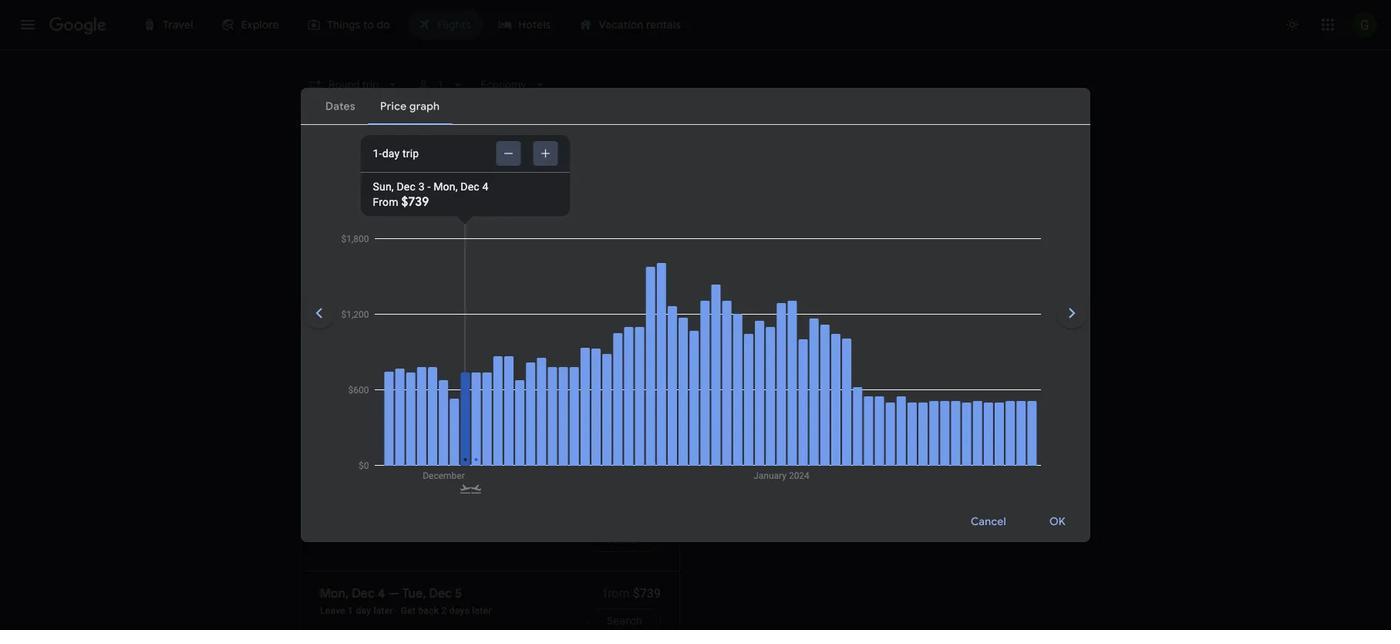 Task type: vqa. For each thing, say whether or not it's contained in the screenshot.
second Assembly from left
no



Task type: locate. For each thing, give the bounding box(es) containing it.
5
[[455, 586, 462, 601]]

2 horizontal spatial 4
[[483, 180, 489, 193]]

1 vertical spatial —
[[384, 424, 395, 439]]

none search field containing all filters
[[301, 71, 1091, 204]]

search down 739 us dollars text box
[[607, 614, 643, 628]]

3 down try different dates new york to naples
[[374, 424, 381, 439]]

2 vertical spatial $739
[[633, 586, 661, 601]]

fly
[[731, 424, 747, 439]]

2 vertical spatial —
[[389, 586, 400, 601]]

3 inside sun, dec 3 - mon, dec 4 from $739
[[419, 180, 425, 193]]

0 vertical spatial 4
[[483, 180, 489, 193]]

sun,
[[373, 180, 394, 193], [731, 385, 749, 396], [789, 385, 807, 396], [320, 424, 345, 439]]

stops button
[[394, 154, 458, 179]]

back left the 2
[[418, 605, 439, 616]]

0 horizontal spatial dates
[[408, 362, 447, 382]]

to inside fly to fco rome (fco) is 124 mi from naples
[[750, 424, 763, 439]]

0 vertical spatial —
[[779, 385, 786, 396]]

later inside sun, dec 3 — mon, dec 4 get back 1 day later
[[387, 443, 406, 454]]

search button for 5
[[589, 609, 661, 630]]

search for 4
[[607, 452, 643, 466]]

1 horizontal spatial try
[[567, 311, 582, 323]]

try inside try nearby airports sun, dec 3 — sun, dec 3
[[731, 362, 752, 382]]

2 vertical spatial to
[[750, 424, 763, 439]]

1 vertical spatial day
[[369, 443, 384, 454]]

mon, inside 'mon, dec 4 — tue, dec 5 leave 1 day later · get back 2 days later'
[[320, 586, 349, 601]]

1 vertical spatial 4
[[456, 424, 463, 439]]

from for 5
[[604, 586, 630, 601]]

2 from $739 from the top
[[604, 586, 661, 601]]

0 horizontal spatial back
[[338, 443, 358, 454]]

days
[[450, 605, 470, 616]]

3 down nearby
[[771, 385, 776, 396]]

—
[[779, 385, 786, 396], [384, 424, 395, 439], [389, 586, 400, 601]]

0 vertical spatial dates
[[657, 311, 685, 323]]

all filters
[[330, 160, 376, 174]]

to left see
[[759, 311, 769, 323]]

1 horizontal spatial 4
[[456, 424, 463, 439]]

search button down $739 text box
[[589, 447, 661, 471]]

try inside try different dates new york to naples
[[320, 362, 342, 382]]

sun, inside sun, dec 3 - mon, dec 4 from $739
[[373, 180, 394, 193]]

1 vertical spatial get
[[401, 605, 416, 616]]

1 vertical spatial back
[[418, 605, 439, 616]]

0 horizontal spatial mon,
[[320, 586, 349, 601]]

dates right different
[[408, 362, 447, 382]]

from inside fly to fco rome (fco) is 124 mi from naples
[[828, 443, 849, 454]]

naples right mi
[[851, 443, 881, 454]]

2 vertical spatial 4
[[378, 586, 386, 601]]

your down options
[[633, 311, 654, 323]]

-
[[428, 180, 431, 193]]

bags
[[554, 160, 579, 174]]

sun, down nearby
[[789, 385, 807, 396]]

1 vertical spatial to
[[364, 385, 372, 396]]

cancel
[[971, 515, 1007, 529]]

1 vertical spatial from $739
[[604, 586, 661, 601]]

get inside sun, dec 3 — mon, dec 4 get back 1 day later
[[320, 443, 335, 454]]

3 inside sun, dec 3 — mon, dec 4 get back 1 day later
[[374, 424, 381, 439]]

try for different
[[320, 362, 342, 382]]

naples inside fly to fco rome (fco) is 124 mi from naples
[[851, 443, 881, 454]]

from $739
[[604, 424, 661, 439], [604, 586, 661, 601]]

1 vertical spatial $739
[[633, 424, 661, 439]]

2 vertical spatial day
[[356, 605, 371, 616]]

try up new
[[320, 362, 342, 382]]

try left nearby
[[731, 362, 752, 382]]

sun, up from
[[373, 180, 394, 193]]

leave
[[320, 605, 346, 616]]

mon, dec 4 — tue, dec 5 leave 1 day later · get back 2 days later
[[320, 586, 492, 616]]

no options matching your search
[[581, 281, 811, 301]]

4 inside sun, dec 3 — mon, dec 4 get back 1 day later
[[456, 424, 463, 439]]

from left $739 text box
[[604, 424, 630, 439]]

1
[[438, 78, 444, 91], [361, 443, 366, 454], [348, 605, 354, 616]]

search down from $2,097
[[1018, 452, 1053, 466]]

0 vertical spatial 1
[[438, 78, 444, 91]]

rome
[[731, 443, 756, 454]]

1 horizontal spatial get
[[401, 605, 416, 616]]

search button for 4
[[589, 447, 661, 471]]

$739
[[402, 194, 429, 210], [633, 424, 661, 439], [633, 586, 661, 601]]

1-
[[373, 147, 382, 160]]

0 horizontal spatial try
[[320, 362, 342, 382]]

search
[[607, 452, 643, 466], [1018, 452, 1053, 466], [607, 533, 643, 547], [607, 614, 643, 628]]

from right mi
[[828, 443, 849, 454]]

sun, inside sun, dec 3 — mon, dec 4 get back 1 day later
[[320, 424, 345, 439]]

back inside 'mon, dec 4 — tue, dec 5 leave 1 day later · get back 2 days later'
[[418, 605, 439, 616]]

naples
[[375, 385, 405, 396], [851, 443, 881, 454]]

2 vertical spatial 1
[[348, 605, 354, 616]]

airlines
[[474, 160, 512, 174]]

None search field
[[301, 71, 1091, 204]]

from left 739 us dollars text box
[[604, 586, 630, 601]]

mon, inside sun, dec 3 - mon, dec 4 from $739
[[434, 180, 458, 193]]

— down nearby
[[779, 385, 786, 396]]

day left trip
[[382, 147, 400, 160]]

$2,097
[[1034, 424, 1072, 439]]

mon, for -
[[434, 180, 458, 193]]

mon, for —
[[398, 424, 427, 439]]

options
[[605, 281, 657, 301]]

day
[[382, 147, 400, 160], [369, 443, 384, 454], [356, 605, 371, 616]]

dec
[[397, 180, 416, 193], [461, 180, 480, 193], [752, 385, 768, 396], [810, 385, 826, 396], [348, 424, 371, 439], [430, 424, 453, 439], [352, 586, 375, 601], [429, 586, 452, 601]]

4 inside 'mon, dec 4 — tue, dec 5 leave 1 day later · get back 2 days later'
[[378, 586, 386, 601]]

from
[[604, 424, 630, 439], [1005, 424, 1031, 439], [828, 443, 849, 454], [604, 586, 630, 601]]

— up ·
[[389, 586, 400, 601]]

stops
[[403, 160, 432, 174]]

2 horizontal spatial 1
[[438, 78, 444, 91]]

york
[[342, 385, 361, 396]]

1 horizontal spatial mon,
[[398, 424, 427, 439]]

2 horizontal spatial try
[[731, 362, 752, 382]]

0 vertical spatial back
[[338, 443, 358, 454]]

your
[[729, 281, 760, 301], [633, 311, 654, 323]]

1 vertical spatial naples
[[851, 443, 881, 454]]

mon,
[[434, 180, 458, 193], [398, 424, 427, 439], [320, 586, 349, 601]]

to right york
[[364, 385, 372, 396]]

day right 'leave'
[[356, 605, 371, 616]]

search button
[[589, 447, 661, 471], [999, 447, 1072, 471], [589, 528, 661, 552], [589, 609, 661, 630]]

0 vertical spatial mon,
[[434, 180, 458, 193]]

to
[[759, 311, 769, 323], [364, 385, 372, 396], [750, 424, 763, 439]]

dates
[[657, 311, 685, 323], [408, 362, 447, 382]]

— inside sun, dec 3 — mon, dec 4 get back 1 day later
[[384, 424, 395, 439]]

0 horizontal spatial your
[[633, 311, 654, 323]]

see
[[771, 311, 789, 323]]

try down no
[[567, 311, 582, 323]]

from for 4
[[604, 424, 630, 439]]

4 for sun, dec 3 - mon, dec 4
[[483, 180, 489, 193]]

search for 5
[[607, 614, 643, 628]]

0 horizontal spatial naples
[[375, 385, 405, 396]]

1 vertical spatial 1
[[361, 443, 366, 454]]

sun, down new
[[320, 424, 345, 439]]

day inside 'mon, dec 4 — tue, dec 5 leave 1 day later · get back 2 days later'
[[356, 605, 371, 616]]

0 vertical spatial naples
[[375, 385, 405, 396]]

1 button
[[410, 71, 472, 99]]

0 vertical spatial get
[[320, 443, 335, 454]]

naples down different
[[375, 385, 405, 396]]

4 inside sun, dec 3 - mon, dec 4 from $739
[[483, 180, 489, 193]]

2 vertical spatial mon,
[[320, 586, 349, 601]]

back
[[338, 443, 358, 454], [418, 605, 439, 616]]

search button down from $2,097
[[999, 447, 1072, 471]]

1 horizontal spatial 1
[[361, 443, 366, 454]]

1 horizontal spatial back
[[418, 605, 439, 616]]

your up destination
[[729, 281, 760, 301]]

1 vertical spatial mon,
[[398, 424, 427, 439]]

— inside 'mon, dec 4 — tue, dec 5 leave 1 day later · get back 2 days later'
[[389, 586, 400, 601]]

1 horizontal spatial naples
[[851, 443, 881, 454]]

main content
[[301, 217, 1091, 630]]

price graph
[[1017, 224, 1076, 238]]

3
[[419, 180, 425, 193], [771, 385, 776, 396], [829, 385, 834, 396], [374, 424, 381, 439]]

mon, right -
[[434, 180, 458, 193]]

back inside sun, dec 3 — mon, dec 4 get back 1 day later
[[338, 443, 358, 454]]

trip
[[403, 147, 419, 160]]

later down try different dates new york to naples
[[387, 443, 406, 454]]

1 from $739 from the top
[[604, 424, 661, 439]]

to right fly
[[750, 424, 763, 439]]

dates left or
[[657, 311, 685, 323]]

124
[[796, 443, 812, 454]]

day down try different dates new york to naples
[[369, 443, 384, 454]]

0 vertical spatial from $739
[[604, 424, 661, 439]]

1 horizontal spatial dates
[[657, 311, 685, 323]]

3 left -
[[419, 180, 425, 193]]

get down new
[[320, 443, 335, 454]]

matching
[[660, 281, 726, 301]]

— for 5
[[389, 586, 400, 601]]

from left '$2,097'
[[1005, 424, 1031, 439]]

2 horizontal spatial mon,
[[434, 180, 458, 193]]

price graph button
[[977, 217, 1088, 245]]

all filters button
[[301, 154, 388, 179]]

get inside 'mon, dec 4 — tue, dec 5 leave 1 day later · get back 2 days later'
[[401, 605, 416, 616]]

later
[[387, 443, 406, 454], [374, 605, 393, 616], [472, 605, 492, 616]]

get right ·
[[401, 605, 416, 616]]

back down york
[[338, 443, 358, 454]]

date grid button
[[870, 217, 970, 245]]

search for 124
[[1018, 452, 1053, 466]]

0 horizontal spatial 4
[[378, 586, 386, 601]]

get
[[320, 443, 335, 454], [401, 605, 416, 616]]

search down $739 text box
[[607, 452, 643, 466]]

mon, down try different dates new york to naples
[[398, 424, 427, 439]]

739 US dollars text field
[[633, 586, 661, 601]]

mon, inside sun, dec 3 — mon, dec 4 get back 1 day later
[[398, 424, 427, 439]]

to inside try different dates new york to naples
[[364, 385, 372, 396]]

try
[[567, 311, 582, 323], [320, 362, 342, 382], [731, 362, 752, 382]]

nearby
[[756, 362, 804, 382]]

1 vertical spatial dates
[[408, 362, 447, 382]]

later right days
[[472, 605, 492, 616]]

— down try different dates new york to naples
[[384, 424, 395, 439]]

0 horizontal spatial get
[[320, 443, 335, 454]]

0 vertical spatial $739
[[402, 194, 429, 210]]

search button down 739 us dollars text box
[[589, 609, 661, 630]]

4 for sun, dec 3 — mon, dec 4
[[456, 424, 463, 439]]

try for nearby
[[731, 362, 752, 382]]

4
[[483, 180, 489, 193], [456, 424, 463, 439], [378, 586, 386, 601]]

1 horizontal spatial your
[[729, 281, 760, 301]]

2097 US dollars text field
[[1034, 424, 1072, 439]]

0 horizontal spatial 1
[[348, 605, 354, 616]]

dates inside try different dates new york to naples
[[408, 362, 447, 382]]

airlines button
[[465, 154, 539, 179]]

graph
[[1046, 224, 1076, 238]]

mon, up 'leave'
[[320, 586, 349, 601]]



Task type: describe. For each thing, give the bounding box(es) containing it.
changing
[[585, 311, 630, 323]]

sun, dec 3 — mon, dec 4 get back 1 day later
[[320, 424, 463, 454]]

sun, up fly
[[731, 385, 749, 396]]

filters
[[346, 160, 376, 174]]

$739 for 5
[[633, 586, 661, 601]]

— for 4
[[384, 424, 395, 439]]

from $739 for 4
[[604, 424, 661, 439]]

new
[[320, 385, 339, 396]]

1 inside 'mon, dec 4 — tue, dec 5 leave 1 day later · get back 2 days later'
[[348, 605, 354, 616]]

from $739 for 5
[[604, 586, 661, 601]]

ok button
[[1032, 503, 1085, 541]]

0 vertical spatial to
[[759, 311, 769, 323]]

1 vertical spatial your
[[633, 311, 654, 323]]

from for 124
[[1005, 424, 1031, 439]]

or
[[688, 311, 698, 323]]

try nearby airports sun, dec 3 — sun, dec 3
[[731, 362, 862, 396]]

cancel button
[[953, 503, 1025, 541]]

all
[[330, 160, 343, 174]]

1 inside sun, dec 3 — mon, dec 4 get back 1 day later
[[361, 443, 366, 454]]

fco
[[766, 424, 792, 439]]

search
[[764, 281, 811, 301]]

(fco)
[[758, 443, 783, 454]]

scroll forward image
[[1054, 295, 1091, 332]]

Departure text field
[[841, 106, 912, 147]]

Return text field
[[971, 106, 1042, 147]]

day inside sun, dec 3 — mon, dec 4 get back 1 day later
[[369, 443, 384, 454]]

date grid
[[910, 224, 957, 238]]

fly to fco rome (fco) is 124 mi from naples
[[731, 424, 881, 454]]

no
[[581, 281, 601, 301]]

$739 for 4
[[633, 424, 661, 439]]

results
[[792, 311, 825, 323]]

destination
[[701, 311, 756, 323]]

from $2,097
[[1005, 424, 1072, 439]]

·
[[396, 605, 399, 616]]

try different dates new york to naples
[[320, 362, 447, 396]]

is
[[786, 443, 793, 454]]

bags button
[[545, 154, 605, 179]]

swap origin and destination. image
[[537, 117, 556, 136]]

different
[[345, 362, 405, 382]]

airports
[[808, 362, 862, 382]]

739 US dollars text field
[[633, 424, 661, 439]]

$739 inside sun, dec 3 - mon, dec 4 from $739
[[402, 194, 429, 210]]

search up 739 us dollars text box
[[607, 533, 643, 547]]

from
[[373, 196, 399, 209]]

0 vertical spatial day
[[382, 147, 400, 160]]

grid
[[937, 224, 957, 238]]

— inside try nearby airports sun, dec 3 — sun, dec 3
[[779, 385, 786, 396]]

main content containing no options matching your search
[[301, 217, 1091, 630]]

price
[[1017, 224, 1043, 238]]

scroll backward image
[[301, 295, 338, 332]]

try for changing
[[567, 311, 582, 323]]

0 vertical spatial your
[[729, 281, 760, 301]]

ok
[[1050, 515, 1066, 529]]

1-day trip
[[373, 147, 419, 160]]

search button for 124
[[999, 447, 1072, 471]]

later left ·
[[374, 605, 393, 616]]

1 inside popup button
[[438, 78, 444, 91]]

tue,
[[402, 586, 426, 601]]

sun, dec 3 - mon, dec 4 from $739
[[373, 180, 489, 210]]

2
[[442, 605, 447, 616]]

try changing your dates or destination to see results
[[567, 311, 825, 323]]

naples inside try different dates new york to naples
[[375, 385, 405, 396]]

date
[[910, 224, 934, 238]]

search button up 739 us dollars text box
[[589, 528, 661, 552]]

3 down "airports"
[[829, 385, 834, 396]]

mi
[[815, 443, 825, 454]]



